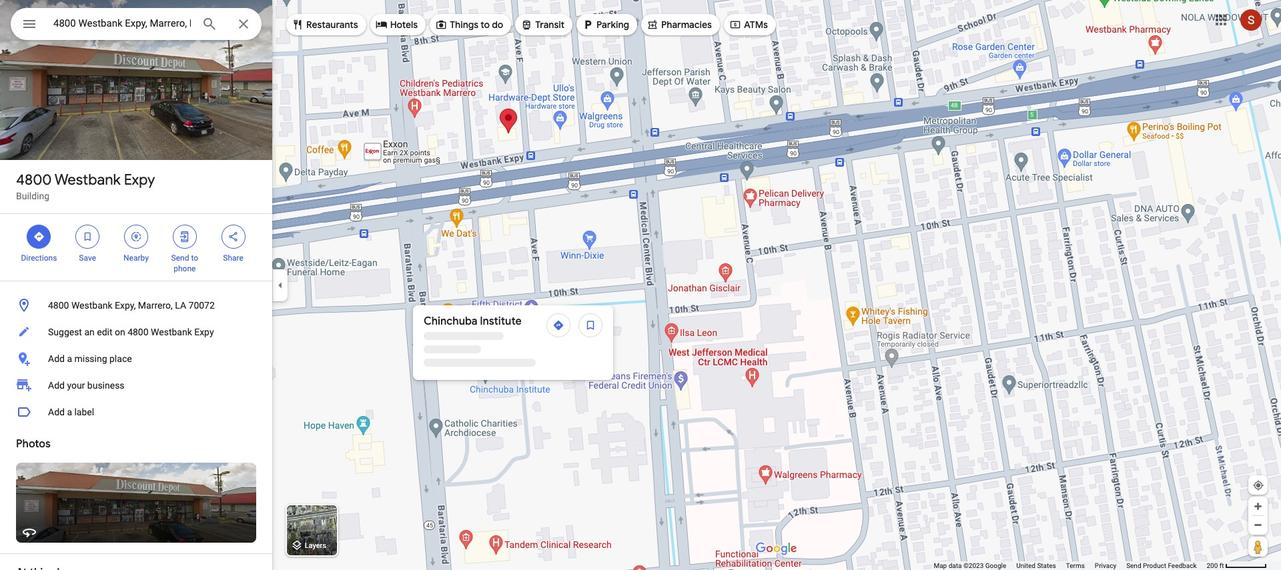 Task type: locate. For each thing, give the bounding box(es) containing it.
add left your
[[48, 380, 65, 391]]

a left missing
[[67, 354, 72, 364]]

3 add from the top
[[48, 407, 65, 418]]

0 vertical spatial expy
[[124, 171, 155, 190]]

4800 inside button
[[128, 327, 149, 338]]

send inside send to phone
[[171, 254, 189, 263]]

expy up  at the left top
[[124, 171, 155, 190]]

send for send product feedback
[[1127, 563, 1142, 570]]

westbank
[[55, 171, 121, 190], [71, 300, 113, 311], [151, 327, 192, 338]]

 things to do
[[435, 17, 503, 32]]

send inside send product feedback button
[[1127, 563, 1142, 570]]

1 horizontal spatial send
[[1127, 563, 1142, 570]]

an
[[84, 327, 95, 338]]

add your business
[[48, 380, 125, 391]]

1 a from the top
[[67, 354, 72, 364]]

terms
[[1066, 563, 1085, 570]]

hotels
[[390, 19, 418, 31]]

 atms
[[729, 17, 768, 32]]


[[130, 230, 142, 244]]

4800 Westbank Expy, Marrero, LA 70072 field
[[11, 8, 262, 40]]

expy,
[[115, 300, 136, 311]]

1 vertical spatial westbank
[[71, 300, 113, 311]]

1 vertical spatial a
[[67, 407, 72, 418]]

to
[[481, 19, 490, 31], [191, 254, 198, 263]]

to up phone
[[191, 254, 198, 263]]

None field
[[53, 15, 191, 31]]

westbank inside button
[[71, 300, 113, 311]]

1 vertical spatial to
[[191, 254, 198, 263]]

expy
[[124, 171, 155, 190], [194, 327, 214, 338]]

0 horizontal spatial send
[[171, 254, 189, 263]]

terms button
[[1066, 562, 1085, 571]]


[[435, 17, 447, 32]]

4800 up suggest
[[48, 300, 69, 311]]

1 add from the top
[[48, 354, 65, 364]]

add for add a missing place
[[48, 354, 65, 364]]

do
[[492, 19, 503, 31]]

expy inside button
[[194, 327, 214, 338]]

footer inside google maps element
[[934, 562, 1207, 571]]

2 a from the top
[[67, 407, 72, 418]]

things
[[450, 19, 479, 31]]

directions image
[[553, 320, 565, 332]]

 parking
[[582, 17, 629, 32]]

4800 inside 4800 westbank expy building
[[16, 171, 52, 190]]


[[227, 230, 239, 244]]

westbank down la
[[151, 327, 192, 338]]

4800 westbank expy building
[[16, 171, 155, 202]]

4800
[[16, 171, 52, 190], [48, 300, 69, 311], [128, 327, 149, 338]]

2 add from the top
[[48, 380, 65, 391]]

restaurants
[[306, 19, 358, 31]]

©2023
[[964, 563, 984, 570]]

a inside add a label "button"
[[67, 407, 72, 418]]

a inside "add a missing place" "button"
[[67, 354, 72, 364]]

1 vertical spatial 4800
[[48, 300, 69, 311]]

states
[[1037, 563, 1056, 570]]

photos
[[16, 438, 51, 451]]

2 vertical spatial 4800
[[128, 327, 149, 338]]

your
[[67, 380, 85, 391]]

1 horizontal spatial expy
[[194, 327, 214, 338]]

 pharmacies
[[647, 17, 712, 32]]

send up phone
[[171, 254, 189, 263]]

send to phone
[[171, 254, 198, 274]]

footer
[[934, 562, 1207, 571]]

marrero,
[[138, 300, 173, 311]]

0 vertical spatial add
[[48, 354, 65, 364]]

united states button
[[1017, 562, 1056, 571]]

send
[[171, 254, 189, 263], [1127, 563, 1142, 570]]

send for send to phone
[[171, 254, 189, 263]]

westbank up an
[[71, 300, 113, 311]]

send product feedback button
[[1127, 562, 1197, 571]]

westbank up ''
[[55, 171, 121, 190]]

expy down 70072
[[194, 327, 214, 338]]

0 vertical spatial 4800
[[16, 171, 52, 190]]

70072
[[189, 300, 215, 311]]

4800 up building
[[16, 171, 52, 190]]

google
[[986, 563, 1007, 570]]

0 vertical spatial a
[[67, 354, 72, 364]]

1 vertical spatial expy
[[194, 327, 214, 338]]

4800 inside button
[[48, 300, 69, 311]]

1 horizontal spatial to
[[481, 19, 490, 31]]

2 vertical spatial add
[[48, 407, 65, 418]]

ft
[[1220, 563, 1224, 570]]

add
[[48, 354, 65, 364], [48, 380, 65, 391], [48, 407, 65, 418]]

add a label
[[48, 407, 94, 418]]

a
[[67, 354, 72, 364], [67, 407, 72, 418]]

send product feedback
[[1127, 563, 1197, 570]]

200 ft
[[1207, 563, 1224, 570]]

0 horizontal spatial to
[[191, 254, 198, 263]]

4800 right on at the left bottom of the page
[[128, 327, 149, 338]]

a left label
[[67, 407, 72, 418]]

westbank inside 4800 westbank expy building
[[55, 171, 121, 190]]

 transit
[[521, 17, 565, 32]]

suggest an edit on 4800 westbank expy
[[48, 327, 214, 338]]

zoom in image
[[1253, 502, 1263, 512]]

1 vertical spatial add
[[48, 380, 65, 391]]

1 vertical spatial send
[[1127, 563, 1142, 570]]

0 vertical spatial send
[[171, 254, 189, 263]]

0 vertical spatial westbank
[[55, 171, 121, 190]]

collapse side panel image
[[273, 278, 288, 293]]

4800 westbank expy, marrero, la 70072
[[48, 300, 215, 311]]


[[729, 17, 741, 32]]

add a label button
[[0, 399, 272, 426]]

transit
[[535, 19, 565, 31]]

footer containing map data ©2023 google
[[934, 562, 1207, 571]]

add left label
[[48, 407, 65, 418]]

200 ft button
[[1207, 563, 1267, 570]]

a for missing
[[67, 354, 72, 364]]

add a missing place
[[48, 354, 132, 364]]

0 vertical spatial to
[[481, 19, 490, 31]]

add down suggest
[[48, 354, 65, 364]]

0 horizontal spatial expy
[[124, 171, 155, 190]]

send left product
[[1127, 563, 1142, 570]]

to left do
[[481, 19, 490, 31]]

westbank for expy
[[55, 171, 121, 190]]

business
[[87, 380, 125, 391]]

layers
[[305, 542, 326, 551]]

2 vertical spatial westbank
[[151, 327, 192, 338]]

united
[[1017, 563, 1036, 570]]

phone
[[174, 264, 196, 274]]



Task type: describe. For each thing, give the bounding box(es) containing it.

[[521, 17, 533, 32]]

suggest an edit on 4800 westbank expy button
[[0, 319, 272, 346]]

 search field
[[11, 8, 262, 43]]

share
[[223, 254, 244, 263]]

4800 westbank expy main content
[[0, 0, 272, 571]]

product
[[1143, 563, 1167, 570]]

add for add your business
[[48, 380, 65, 391]]

a for label
[[67, 407, 72, 418]]

 hotels
[[376, 17, 418, 32]]

add your business link
[[0, 372, 272, 399]]

show street view coverage image
[[1249, 537, 1268, 557]]

google maps element
[[0, 0, 1281, 571]]

4800 westbank expy, marrero, la 70072 button
[[0, 292, 272, 319]]


[[21, 15, 37, 33]]

suggest
[[48, 327, 82, 338]]

zoom out image
[[1253, 521, 1263, 531]]


[[376, 17, 388, 32]]

nearby
[[124, 254, 149, 263]]

parking
[[597, 19, 629, 31]]

to inside send to phone
[[191, 254, 198, 263]]

add a missing place button
[[0, 346, 272, 372]]

save image
[[585, 320, 597, 332]]


[[33, 230, 45, 244]]

place
[[109, 354, 132, 364]]

united states
[[1017, 563, 1056, 570]]

missing
[[74, 354, 107, 364]]

westbank for expy,
[[71, 300, 113, 311]]


[[292, 17, 304, 32]]

privacy button
[[1095, 562, 1117, 571]]

directions
[[21, 254, 57, 263]]

chinchuba institute
[[424, 315, 522, 328]]

expy inside 4800 westbank expy building
[[124, 171, 155, 190]]

privacy
[[1095, 563, 1117, 570]]

4800 for expy,
[[48, 300, 69, 311]]

200
[[1207, 563, 1218, 570]]

add for add a label
[[48, 407, 65, 418]]

building
[[16, 191, 49, 202]]

la
[[175, 300, 186, 311]]

feedback
[[1168, 563, 1197, 570]]

pharmacies
[[661, 19, 712, 31]]

show your location image
[[1253, 480, 1265, 492]]

institute
[[480, 315, 522, 328]]

save
[[79, 254, 96, 263]]

chinchuba institute element
[[424, 314, 522, 330]]


[[179, 230, 191, 244]]


[[582, 17, 594, 32]]

westbank inside button
[[151, 327, 192, 338]]

4800 for expy
[[16, 171, 52, 190]]

 button
[[11, 8, 48, 43]]


[[647, 17, 659, 32]]

atms
[[744, 19, 768, 31]]

google account: sheryl atherton  
(sheryl.atherton@adept.ai) image
[[1241, 9, 1262, 30]]

map data ©2023 google
[[934, 563, 1007, 570]]


[[82, 230, 94, 244]]

actions for 4800 westbank expy region
[[0, 214, 272, 281]]

label
[[74, 407, 94, 418]]

edit
[[97, 327, 112, 338]]

map
[[934, 563, 947, 570]]

to inside  things to do
[[481, 19, 490, 31]]

chinchuba
[[424, 315, 478, 328]]

on
[[115, 327, 125, 338]]

none field inside 4800 westbank expy, marrero, la 70072 field
[[53, 15, 191, 31]]

 restaurants
[[292, 17, 358, 32]]

data
[[949, 563, 962, 570]]



Task type: vqa. For each thing, say whether or not it's contained in the screenshot.


